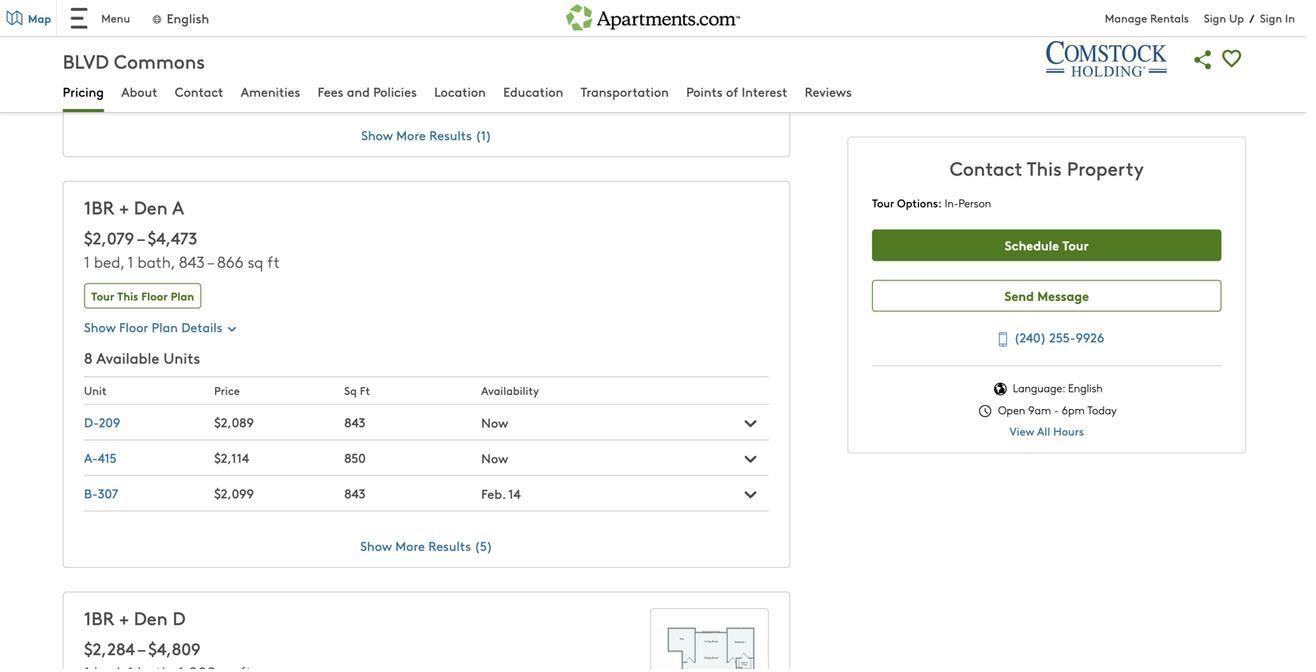 Task type: locate. For each thing, give the bounding box(es) containing it.
900 for $2,269
[[344, 38, 367, 56]]

pricing
[[63, 83, 104, 100]]

1br
[[84, 194, 114, 219], [84, 606, 114, 631]]

$2,099
[[214, 485, 254, 503]]

1 horizontal spatial sign
[[1260, 10, 1283, 26]]

message
[[1038, 287, 1089, 305]]

+ inside '1br + den a $2,079 – $4,473 1 bed , 1 bath , 843 – 866 sq ft'
[[119, 194, 129, 219]]

2 now from the top
[[481, 449, 508, 467]]

1 den from the top
[[134, 194, 168, 219]]

1 right "bed"
[[128, 251, 133, 272]]

$2,079
[[84, 226, 134, 249]]

apartments.com logo image
[[566, 0, 740, 31]]

this left property
[[1027, 155, 1062, 181]]

manage rentals sign up / sign in
[[1105, 10, 1295, 26]]

– inside 1br + den d $2,284 – $4,809
[[138, 638, 144, 660]]

tour left options:
[[872, 195, 894, 211]]

$2,254
[[214, 73, 253, 91]]

den inside 1br + den d $2,284 – $4,809
[[134, 606, 168, 631]]

2 horizontal spatial tour
[[1063, 236, 1089, 254]]

1 horizontal spatial ,
[[171, 251, 175, 272]]

0 vertical spatial +
[[119, 194, 129, 219]]

0 horizontal spatial tour
[[91, 288, 114, 304]]

0 horizontal spatial sign
[[1204, 10, 1227, 26]]

more for show more results (5)
[[395, 537, 425, 555]]

2 vertical spatial –
[[138, 638, 144, 660]]

2 vertical spatial 843
[[344, 485, 366, 503]]

tour inside button
[[91, 288, 114, 304]]

plan inside button
[[171, 288, 194, 304]]

0 vertical spatial show
[[361, 126, 393, 144]]

1 vertical spatial results
[[428, 537, 471, 555]]

person
[[959, 196, 991, 211]]

send
[[1005, 287, 1034, 305]]

0 horizontal spatial english
[[167, 9, 209, 27]]

0 vertical spatial tour
[[872, 195, 894, 211]]

,
[[120, 251, 124, 272], [171, 251, 175, 272]]

more for show more results (1)
[[396, 126, 426, 144]]

1br up $2,284
[[84, 606, 114, 631]]

843
[[179, 251, 205, 272], [344, 414, 366, 431], [344, 485, 366, 503]]

0 vertical spatial 900
[[344, 38, 367, 56]]

9926
[[1076, 329, 1105, 346]]

2 vertical spatial tour
[[91, 288, 114, 304]]

1br inside 1br + den d $2,284 – $4,809
[[84, 606, 114, 631]]

1 vertical spatial now
[[481, 449, 508, 467]]

plan up "details"
[[171, 288, 194, 304]]

2 1 from the left
[[128, 251, 133, 272]]

1br for d
[[84, 606, 114, 631]]

english up commons
[[167, 9, 209, 27]]

tour down "bed"
[[91, 288, 114, 304]]

tour right schedule
[[1063, 236, 1089, 254]]

feb. for feb. 14
[[481, 485, 506, 503]]

1 horizontal spatial 1
[[128, 251, 133, 272]]

$2,269
[[214, 38, 253, 56]]

1 vertical spatial 900
[[344, 73, 367, 91]]

results left "(1)"
[[429, 126, 472, 144]]

d-209
[[84, 414, 120, 431]]

0 horizontal spatial contact
[[175, 83, 223, 100]]

1 900 from the top
[[344, 38, 367, 56]]

blvd
[[63, 48, 109, 74]]

den
[[134, 194, 168, 219], [134, 606, 168, 631]]

view
[[1010, 424, 1035, 439]]

1 vertical spatial show
[[84, 318, 116, 336]]

feb. left 14
[[481, 485, 506, 503]]

1 vertical spatial +
[[119, 606, 129, 631]]

0 vertical spatial 1br
[[84, 194, 114, 219]]

0 horizontal spatial this
[[117, 288, 138, 304]]

– for a
[[137, 226, 144, 249]]

show for show more results (5)
[[360, 537, 392, 555]]

menu
[[101, 10, 130, 26]]

900 up and
[[344, 38, 367, 56]]

details
[[181, 318, 223, 336]]

this for tour
[[117, 288, 138, 304]]

1 vertical spatial 843
[[344, 414, 366, 431]]

1 vertical spatial this
[[117, 288, 138, 304]]

1
[[84, 251, 90, 272], [128, 251, 133, 272]]

options:
[[897, 195, 942, 211]]

contact
[[175, 83, 223, 100], [950, 155, 1023, 181]]

2 feb. from the top
[[481, 485, 506, 503]]

14
[[509, 485, 521, 503]]

b-307 button
[[84, 485, 118, 503]]

900 right fees
[[344, 73, 367, 91]]

1 horizontal spatial english
[[1068, 381, 1103, 396]]

points of interest
[[686, 83, 788, 100]]

843 down $4,473
[[179, 251, 205, 272]]

sign left up
[[1204, 10, 1227, 26]]

ft
[[360, 383, 370, 399]]

0 vertical spatial plan
[[171, 288, 194, 304]]

now down availability
[[481, 414, 508, 432]]

property
[[1067, 155, 1144, 181]]

843 for $2,089
[[344, 414, 366, 431]]

contact down commons
[[175, 83, 223, 100]]

1br up $2,079
[[84, 194, 114, 219]]

send message button
[[872, 280, 1222, 312]]

1br + den d $2,284 – $4,809
[[84, 606, 201, 660]]

, down $2,079
[[120, 251, 124, 272]]

hours
[[1054, 424, 1084, 439]]

843 inside '1br + den a $2,079 – $4,473 1 bed , 1 bath , 843 – 866 sq ft'
[[179, 251, 205, 272]]

2 , from the left
[[171, 251, 175, 272]]

amenities
[[241, 83, 300, 100]]

(240) 255-9926
[[1014, 329, 1105, 346]]

1 vertical spatial english
[[1068, 381, 1103, 396]]

show more results (5) button
[[356, 537, 497, 555]]

floor up show floor plan details
[[141, 288, 168, 304]]

policies
[[373, 83, 417, 100]]

results for (5)
[[428, 537, 471, 555]]

0 vertical spatial now
[[481, 414, 508, 432]]

$2,284
[[84, 638, 135, 660]]

floor
[[141, 288, 168, 304], [119, 318, 148, 336]]

feb. left 5
[[481, 74, 506, 91]]

$4,809
[[148, 638, 201, 660]]

results left (5)
[[428, 537, 471, 555]]

sq
[[344, 383, 357, 399]]

show
[[361, 126, 393, 144], [84, 318, 116, 336], [360, 537, 392, 555]]

2 900 from the top
[[344, 73, 367, 91]]

den inside '1br + den a $2,079 – $4,473 1 bed , 1 bath , 843 – 866 sq ft'
[[134, 194, 168, 219]]

2 + from the top
[[119, 606, 129, 631]]

availability
[[481, 383, 539, 399]]

den left d
[[134, 606, 168, 631]]

today
[[1088, 403, 1117, 418]]

– up 'bath'
[[137, 226, 144, 249]]

more left (5)
[[395, 537, 425, 555]]

1 vertical spatial 1br
[[84, 606, 114, 631]]

language:
[[1013, 381, 1065, 396]]

900 for $2,254
[[344, 73, 367, 91]]

show for show floor plan details
[[84, 318, 116, 336]]

plan
[[171, 288, 194, 304], [152, 318, 178, 336]]

commons
[[114, 48, 205, 74]]

1 vertical spatial den
[[134, 606, 168, 631]]

0 vertical spatial this
[[1027, 155, 1062, 181]]

+ inside 1br + den d $2,284 – $4,809
[[119, 606, 129, 631]]

0 vertical spatial contact
[[175, 83, 223, 100]]

1 + from the top
[[119, 194, 129, 219]]

8 available units
[[84, 348, 200, 368]]

1 now from the top
[[481, 414, 508, 432]]

den for d
[[134, 606, 168, 631]]

– for d
[[138, 638, 144, 660]]

2 den from the top
[[134, 606, 168, 631]]

– left the 866
[[207, 251, 213, 272]]

850
[[344, 449, 366, 467]]

english
[[167, 9, 209, 27], [1068, 381, 1103, 396]]

0 vertical spatial 843
[[179, 251, 205, 272]]

now for 843
[[481, 414, 508, 432]]

a-415 button
[[84, 449, 117, 467]]

feb.
[[481, 74, 506, 91], [481, 485, 506, 503]]

0 vertical spatial den
[[134, 194, 168, 219]]

900
[[344, 38, 367, 56], [344, 73, 367, 91]]

1br inside '1br + den a $2,079 – $4,473 1 bed , 1 bath , 843 – 866 sq ft'
[[84, 194, 114, 219]]

den left a
[[134, 194, 168, 219]]

feb. 5
[[481, 74, 516, 91]]

8
[[84, 348, 93, 368]]

d
[[173, 606, 186, 631]]

floor inside tour this floor plan button
[[141, 288, 168, 304]]

more down policies
[[396, 126, 426, 144]]

(1)
[[475, 126, 492, 144]]

– right $2,284
[[138, 638, 144, 660]]

0 horizontal spatial 1
[[84, 251, 90, 272]]

, down $4,473
[[171, 251, 175, 272]]

0 vertical spatial –
[[137, 226, 144, 249]]

0 vertical spatial floor
[[141, 288, 168, 304]]

tour
[[872, 195, 894, 211], [1063, 236, 1089, 254], [91, 288, 114, 304]]

1 horizontal spatial tour
[[872, 195, 894, 211]]

plan up units
[[152, 318, 178, 336]]

+ up $2,079
[[119, 194, 129, 219]]

1 vertical spatial feb.
[[481, 485, 506, 503]]

1 vertical spatial contact
[[950, 155, 1023, 181]]

1 left "bed"
[[84, 251, 90, 272]]

0 vertical spatial feb.
[[481, 74, 506, 91]]

0 vertical spatial more
[[396, 126, 426, 144]]

1 1br from the top
[[84, 194, 114, 219]]

$4,473
[[148, 226, 197, 249]]

sign in link
[[1260, 10, 1295, 26]]

floor up available
[[119, 318, 148, 336]]

units
[[163, 348, 200, 368]]

rentals
[[1151, 10, 1189, 26]]

schedule tour
[[1005, 236, 1089, 254]]

this inside button
[[117, 288, 138, 304]]

2 vertical spatial show
[[360, 537, 392, 555]]

1 horizontal spatial contact
[[950, 155, 1023, 181]]

–
[[137, 226, 144, 249], [207, 251, 213, 272], [138, 638, 144, 660]]

0 vertical spatial results
[[429, 126, 472, 144]]

den for a
[[134, 194, 168, 219]]

results for (1)
[[429, 126, 472, 144]]

show for show more results (1)
[[361, 126, 393, 144]]

1 feb. from the top
[[481, 74, 506, 91]]

843 down '850' on the left bottom of page
[[344, 485, 366, 503]]

this down "bed"
[[117, 288, 138, 304]]

1 vertical spatial floor
[[119, 318, 148, 336]]

1 horizontal spatial this
[[1027, 155, 1062, 181]]

+ up $2,284
[[119, 606, 129, 631]]

1 vertical spatial tour
[[1063, 236, 1089, 254]]

english up 6pm
[[1068, 381, 1103, 396]]

sign left in at the right top of page
[[1260, 10, 1283, 26]]

0 horizontal spatial ,
[[120, 251, 124, 272]]

now up feb. 14
[[481, 449, 508, 467]]

reviews button
[[805, 83, 852, 103]]

sign
[[1204, 10, 1227, 26], [1260, 10, 1283, 26]]

843 down the sq ft
[[344, 414, 366, 431]]

1 vertical spatial –
[[207, 251, 213, 272]]

6pm
[[1062, 403, 1085, 418]]

1 vertical spatial plan
[[152, 318, 178, 336]]

sq ft
[[344, 383, 370, 399]]

about
[[121, 83, 158, 100]]

1 vertical spatial more
[[395, 537, 425, 555]]

contact up "person"
[[950, 155, 1023, 181]]

209
[[99, 414, 120, 431]]

d-
[[84, 414, 99, 431]]

2 1br from the top
[[84, 606, 114, 631]]



Task type: vqa. For each thing, say whether or not it's contained in the screenshot.


Task type: describe. For each thing, give the bounding box(es) containing it.
show more results (1) button
[[357, 126, 497, 144]]

pricing button
[[63, 83, 104, 103]]

in-
[[945, 196, 959, 211]]

all
[[1037, 424, 1051, 439]]

now for 850
[[481, 449, 508, 467]]

view all hours
[[1010, 424, 1084, 439]]

education
[[503, 83, 563, 100]]

+ for a
[[119, 194, 129, 219]]

contact for contact button
[[175, 83, 223, 100]]

points
[[686, 83, 723, 100]]

contact for contact this property
[[950, 155, 1023, 181]]

manage
[[1105, 10, 1148, 26]]

2 sign from the left
[[1260, 10, 1283, 26]]

ft
[[268, 251, 280, 272]]

show more results (1)
[[361, 126, 492, 144]]

location button
[[434, 83, 486, 103]]

b-307
[[84, 485, 118, 503]]

sign up link
[[1204, 10, 1244, 26]]

show more results (5)
[[360, 537, 493, 555]]

price
[[214, 383, 240, 399]]

843 for $2,099
[[344, 485, 366, 503]]

education button
[[503, 83, 563, 103]]

tour for tour this floor plan
[[91, 288, 114, 304]]

(240)
[[1014, 329, 1047, 346]]

in
[[1286, 10, 1295, 26]]

up
[[1229, 10, 1244, 26]]

and
[[347, 83, 370, 100]]

contact this property
[[950, 155, 1144, 181]]

fees and policies button
[[318, 83, 417, 103]]

open 9am - 6pm today
[[995, 403, 1117, 418]]

amenities button
[[241, 83, 300, 103]]

map link
[[0, 0, 57, 36]]

reviews
[[805, 83, 852, 100]]

schedule
[[1005, 236, 1059, 254]]

a-
[[84, 449, 98, 467]]

9am
[[1029, 403, 1051, 418]]

language: english
[[1010, 381, 1103, 396]]

fees
[[318, 83, 343, 100]]

transportation button
[[581, 83, 669, 103]]

-
[[1054, 403, 1059, 418]]

of
[[726, 83, 738, 100]]

bath
[[138, 251, 171, 272]]

show floor plan details
[[84, 318, 223, 336]]

available
[[96, 348, 160, 368]]

0 vertical spatial english
[[167, 9, 209, 27]]

a-415
[[84, 449, 117, 467]]

fees and policies
[[318, 83, 417, 100]]

send message
[[1005, 287, 1089, 305]]

+ for d
[[119, 606, 129, 631]]

tour for tour options: in-person
[[872, 195, 894, 211]]

$2,089
[[214, 414, 254, 431]]

tour this floor plan button
[[84, 283, 201, 309]]

1br for a
[[84, 194, 114, 219]]

1 1 from the left
[[84, 251, 90, 272]]

contact button
[[175, 83, 223, 103]]

tour inside 'button'
[[1063, 236, 1089, 254]]

blvd commons
[[63, 48, 205, 74]]

sq
[[248, 251, 263, 272]]

307
[[98, 485, 118, 503]]

d-209 button
[[84, 414, 120, 431]]

(5)
[[475, 537, 493, 555]]

bed
[[94, 251, 120, 272]]

share listing image
[[1189, 45, 1218, 74]]

points of interest button
[[686, 83, 788, 103]]

feb. for feb. 5
[[481, 74, 506, 91]]

/
[[1250, 10, 1255, 26]]

415
[[98, 449, 117, 467]]

about button
[[121, 83, 158, 103]]

this for contact
[[1027, 155, 1062, 181]]

$2,114
[[214, 449, 249, 467]]

transportation
[[581, 83, 669, 100]]

property management company logo image
[[1047, 41, 1167, 77]]

1 , from the left
[[120, 251, 124, 272]]

tour options: in-person
[[872, 195, 991, 211]]

open
[[998, 403, 1026, 418]]

1 sign from the left
[[1204, 10, 1227, 26]]

english link
[[151, 9, 209, 27]]

unit
[[84, 383, 107, 399]]

tour this floor plan
[[91, 288, 194, 304]]

255-
[[1050, 329, 1076, 346]]

interest
[[742, 83, 788, 100]]

(240) 255-9926 link
[[990, 326, 1105, 350]]

show floor plan details button
[[84, 318, 238, 336]]

map
[[28, 10, 51, 26]]



